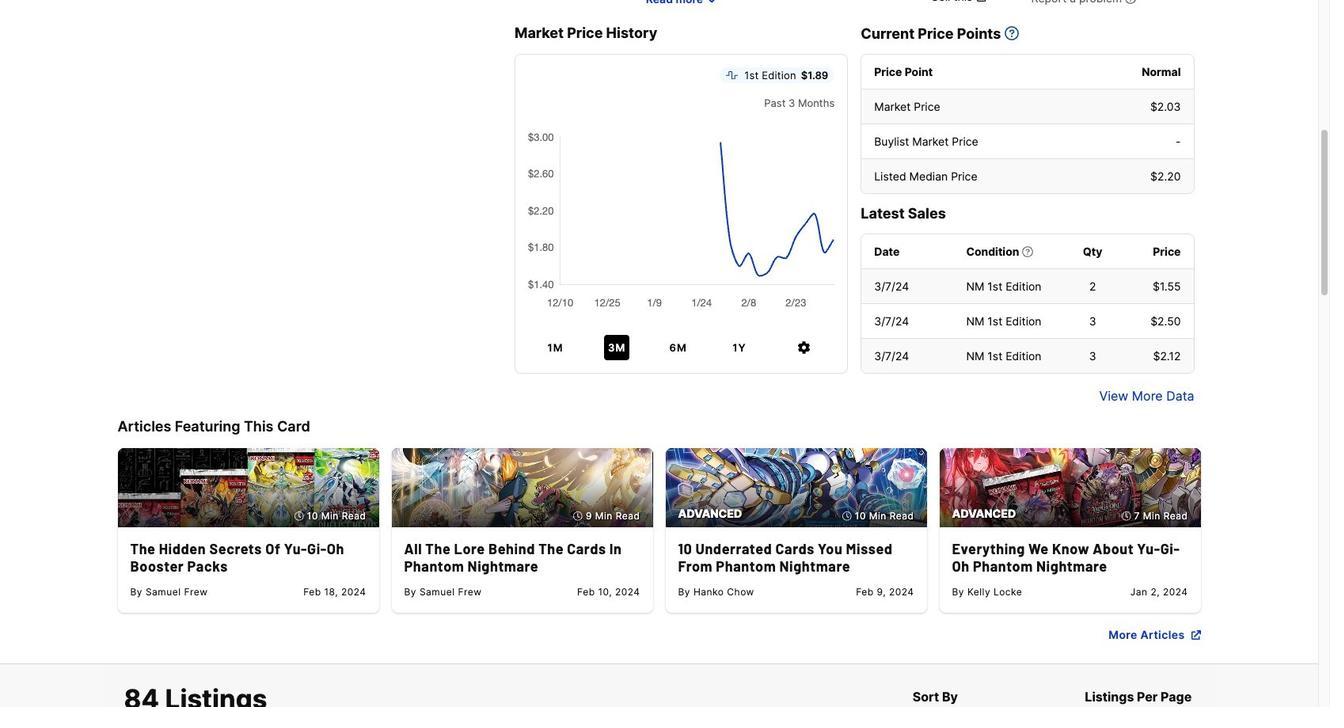 Task type: vqa. For each thing, say whether or not it's contained in the screenshot.
Email Email Field
no



Task type: describe. For each thing, give the bounding box(es) containing it.
learn more about how to tell the difference between conditions image
[[1022, 246, 1033, 257]]

10 underrated cards you missed from phantom nightmare image
[[666, 448, 927, 528]]

all the lore behind the cards in phantom nightmare image
[[392, 448, 653, 528]]

arrow up right from square image
[[978, 0, 987, 2]]

settings image
[[798, 341, 810, 354]]

bold image
[[1192, 631, 1201, 640]]

2 read time image from the left
[[843, 512, 852, 521]]

learn more about what price points are image
[[1005, 26, 1019, 40]]

1 read time image from the left
[[573, 512, 583, 521]]



Task type: locate. For each thing, give the bounding box(es) containing it.
0 horizontal spatial read time image
[[573, 512, 583, 521]]

1 horizontal spatial read time image
[[1122, 512, 1131, 521]]

read time image
[[573, 512, 583, 521], [843, 512, 852, 521]]

1 horizontal spatial read time image
[[843, 512, 852, 521]]

0 horizontal spatial read time image
[[294, 512, 304, 521]]

report a problem on this page image
[[1126, 0, 1137, 4]]

chevron down image
[[707, 0, 717, 4]]

1 read time image from the left
[[294, 512, 304, 521]]

the hidden secrets of yu-gi-oh booster packs image
[[118, 448, 379, 528]]

read time image
[[294, 512, 304, 521], [1122, 512, 1131, 521]]

everything we know about yu-gi-oh phantom nightmare image
[[940, 448, 1201, 528]]

2 read time image from the left
[[1122, 512, 1131, 521]]



